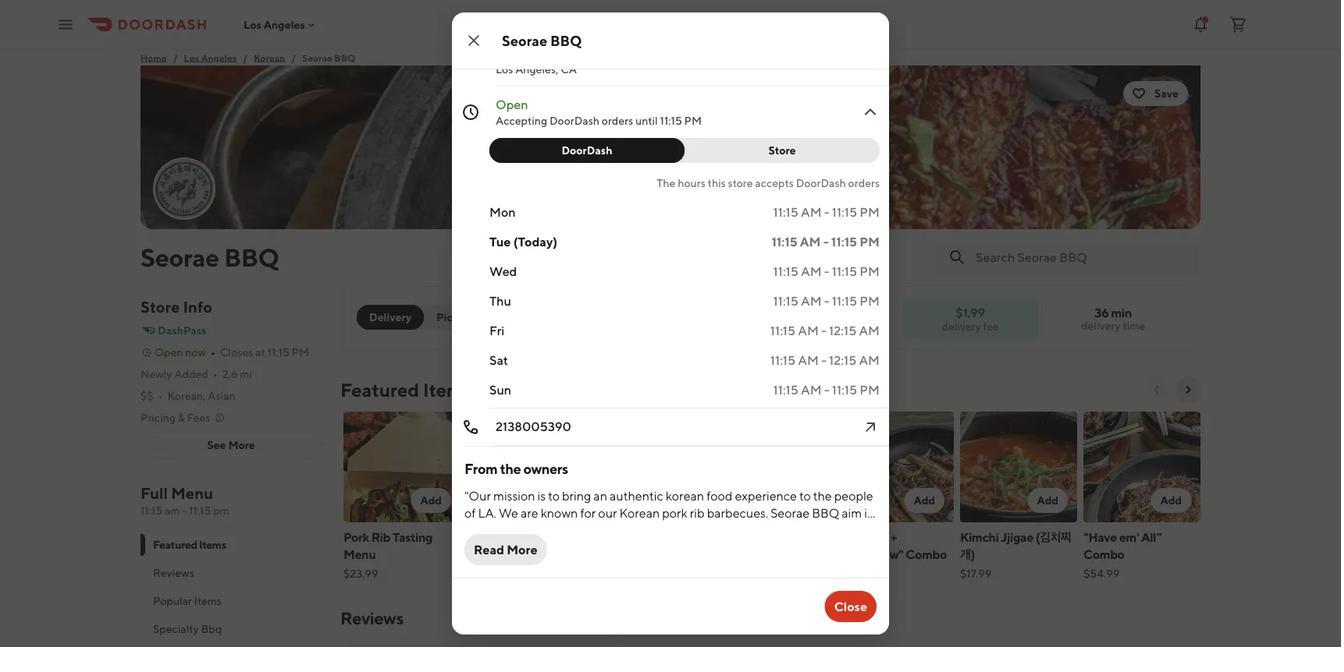 Task type: locate. For each thing, give the bounding box(es) containing it.
2 combo from the left
[[1083, 548, 1125, 562]]

•
[[211, 346, 215, 359], [213, 368, 218, 381], [158, 390, 163, 403]]

korean down los angeles
[[254, 52, 285, 63]]

items
[[423, 379, 471, 401], [199, 539, 226, 552], [194, 595, 222, 608]]

6 add from the left
[[1037, 495, 1059, 507]]

store for store
[[768, 144, 796, 157]]

1 vertical spatial more
[[507, 543, 538, 558]]

- for sat
[[821, 353, 827, 368]]

(김치찌
[[1036, 530, 1071, 545]]

1 horizontal spatial reviews
[[340, 609, 403, 629]]

• right $$
[[158, 390, 163, 403]]

store
[[728, 177, 753, 190]]

seorae right "korean" link
[[302, 52, 332, 63]]

delivery inside $1.99 delivery fee
[[942, 320, 981, 333]]

open up newly
[[155, 346, 183, 359]]

los right 'home'
[[184, 52, 199, 63]]

$39.99
[[590, 568, 625, 581]]

doordash down open accepting doordash orders until 11:15 pm
[[562, 144, 612, 157]]

seorae bbq image
[[141, 66, 1201, 230], [155, 159, 214, 219]]

am for sun
[[801, 383, 822, 398]]

/
[[173, 52, 178, 63], [243, 52, 247, 63], [291, 52, 296, 63]]

• left 2.6
[[213, 368, 218, 381]]

pork
[[343, 530, 369, 545], [787, 530, 813, 545]]

7 add from the left
[[1160, 495, 1182, 507]]

add
[[420, 495, 442, 507], [544, 495, 565, 507], [667, 495, 689, 507], [790, 495, 812, 507], [914, 495, 935, 507], [1037, 495, 1059, 507], [1160, 495, 1182, 507]]

0 vertical spatial •
[[211, 346, 215, 359]]

3 add from the left
[[667, 495, 689, 507]]

menu up the am
[[171, 485, 213, 503]]

rib for "pork
[[869, 530, 888, 545]]

add for "pork rib + soup/stew" combo
[[914, 495, 935, 507]]

0 horizontal spatial reviews
[[153, 567, 194, 580]]

1 vertical spatial seorae bbq
[[141, 243, 279, 272]]

- for fri
[[821, 324, 827, 338]]

0 vertical spatial menu
[[171, 485, 213, 503]]

11:15 am - 12:15 am for fri
[[770, 324, 880, 338]]

soup/stew"
[[837, 548, 904, 562]]

1 horizontal spatial rib
[[713, 548, 732, 562]]

featured items heading
[[340, 378, 471, 403]]

2 add button from the left
[[534, 489, 575, 514]]

4 add from the left
[[790, 495, 812, 507]]

los
[[244, 18, 261, 31], [184, 52, 199, 63], [496, 63, 513, 76]]

more
[[228, 439, 255, 452], [507, 543, 538, 558]]

items up reviews "button"
[[199, 539, 226, 552]]

1 vertical spatial items
[[199, 539, 226, 552]]

rib left '+'
[[869, 530, 888, 545]]

2 vertical spatial seorae
[[141, 243, 219, 272]]

2 horizontal spatial seorae
[[502, 32, 547, 49]]

am for wed
[[801, 264, 822, 279]]

rib left the "tasting"
[[371, 530, 390, 545]]

0 horizontal spatial open
[[155, 346, 183, 359]]

1 vertical spatial seorae
[[302, 52, 332, 63]]

0 vertical spatial featured
[[340, 379, 419, 401]]

1 add from the left
[[420, 495, 442, 507]]

2 vertical spatial items
[[194, 595, 222, 608]]

dialog containing seorae bbq
[[429, 0, 1028, 635]]

2 / from the left
[[243, 52, 247, 63]]

korean inside spicy korean pork rib bbq (고추장돼지 갈비)
[[746, 530, 785, 545]]

0 vertical spatial 12:15
[[829, 324, 857, 338]]

reviews up popular
[[153, 567, 194, 580]]

seorae up store info
[[141, 243, 219, 272]]

1 12:15 from the top
[[829, 324, 857, 338]]

- for wed
[[824, 264, 830, 279]]

los inside 2585 west olympic boulevard los angeles, ca
[[496, 63, 513, 76]]

pricing & fees button
[[141, 411, 226, 426]]

featured down the am
[[153, 539, 197, 552]]

11:15
[[660, 114, 682, 127], [773, 205, 798, 220], [832, 205, 857, 220], [772, 235, 797, 249], [831, 235, 857, 249], [773, 264, 798, 279], [832, 264, 857, 279], [773, 294, 798, 309], [832, 294, 857, 309], [770, 324, 796, 338], [267, 346, 290, 359], [770, 353, 796, 368], [773, 383, 798, 398], [832, 383, 857, 398], [141, 505, 163, 518], [189, 505, 211, 518]]

jjigae
[[1001, 530, 1033, 545]]

2 horizontal spatial /
[[291, 52, 296, 63]]

0 horizontal spatial menu
[[171, 485, 213, 503]]

store up dashpass
[[141, 298, 180, 317]]

seorae bbq
[[502, 32, 582, 49], [141, 243, 279, 272]]

seorae bbq up info
[[141, 243, 279, 272]]

hour options option group
[[489, 138, 880, 163]]

개)
[[960, 548, 975, 562]]

read more
[[474, 543, 538, 558]]

(today)
[[513, 235, 557, 249]]

1 vertical spatial store
[[141, 298, 180, 317]]

$15.99
[[467, 568, 500, 581]]

-
[[824, 205, 830, 220], [823, 235, 829, 249], [824, 264, 830, 279], [824, 294, 830, 309], [821, 324, 827, 338], [821, 353, 827, 368], [824, 383, 830, 398], [182, 505, 187, 518]]

add for beef bulgogi bowl (불고기덮밥)
[[544, 495, 565, 507]]

(불고기덮밥)
[[467, 548, 527, 562]]

pork inside pork rib tasting menu $23.99
[[343, 530, 369, 545]]

delivery
[[1081, 320, 1121, 333], [942, 320, 981, 333]]

delivery left time at the right of page
[[1081, 320, 1121, 333]]

sun
[[489, 383, 511, 398]]

0 horizontal spatial delivery
[[942, 320, 981, 333]]

1 horizontal spatial korean
[[746, 530, 785, 545]]

am for tue (today)
[[800, 235, 821, 249]]

11:15 am - 11:15 pm for sun
[[773, 383, 880, 398]]

5 add from the left
[[914, 495, 935, 507]]

order methods option group
[[357, 305, 484, 330]]

doordash inside doordash button
[[562, 144, 612, 157]]

0 horizontal spatial more
[[228, 439, 255, 452]]

next button of carousel image
[[1182, 384, 1194, 397]]

11:15 am - 12:15 am
[[770, 324, 880, 338], [770, 353, 880, 368]]

items left sun on the left bottom of the page
[[423, 379, 471, 401]]

1 combo from the left
[[906, 548, 947, 562]]

1 vertical spatial menu
[[343, 548, 376, 562]]

map region
[[429, 0, 1028, 141]]

open inside open accepting doordash orders until 11:15 pm
[[496, 97, 528, 112]]

menu up $23.99
[[343, 548, 376, 562]]

(고추장돼지
[[764, 548, 820, 562]]

1 horizontal spatial featured
[[340, 379, 419, 401]]

featured items down order methods "option group"
[[340, 379, 471, 401]]

0 horizontal spatial seorae
[[141, 243, 219, 272]]

1 vertical spatial 11:15 am - 12:15 am
[[770, 353, 880, 368]]

reviews
[[153, 567, 194, 580], [340, 609, 403, 629]]

pork rib tasting menu $23.99
[[343, 530, 433, 581]]

2 horizontal spatial los
[[496, 63, 513, 76]]

kimchi
[[960, 530, 999, 545]]

delivery left fee
[[942, 320, 981, 333]]

- for thu
[[824, 294, 830, 309]]

add button for beef bulgogi bowl (불고기덮밥)
[[534, 489, 575, 514]]

갈비)
[[713, 565, 739, 580]]

home
[[141, 52, 167, 63]]

1 horizontal spatial more
[[507, 543, 538, 558]]

36
[[1095, 306, 1109, 320]]

1 11:15 am - 12:15 am from the top
[[770, 324, 880, 338]]

doordash right accepts
[[796, 177, 846, 190]]

dialog
[[429, 0, 1028, 635]]

1 vertical spatial click item image
[[861, 418, 880, 437]]

los down the 2585 on the left top of the page
[[496, 63, 513, 76]]

featured inside heading
[[340, 379, 419, 401]]

store inside button
[[768, 144, 796, 157]]

0 horizontal spatial rib
[[371, 530, 390, 545]]

1 vertical spatial open
[[155, 346, 183, 359]]

1 horizontal spatial store
[[768, 144, 796, 157]]

0 vertical spatial seorae
[[502, 32, 547, 49]]

0 vertical spatial angeles
[[264, 18, 305, 31]]

combo down ""have" on the bottom right of page
[[1083, 548, 1125, 562]]

combo
[[906, 548, 947, 562], [1083, 548, 1125, 562]]

angeles,
[[515, 63, 558, 76]]

1 horizontal spatial open
[[496, 97, 528, 112]]

0 horizontal spatial featured items
[[153, 539, 226, 552]]

1 vertical spatial doordash
[[562, 144, 612, 157]]

1 vertical spatial featured
[[153, 539, 197, 552]]

1 pork from the left
[[343, 530, 369, 545]]

add button for pork rib tasting menu
[[411, 489, 451, 514]]

36 min delivery time
[[1081, 306, 1145, 333]]

pm for sun
[[860, 383, 880, 398]]

open up accepting
[[496, 97, 528, 112]]

2 pork from the left
[[787, 530, 813, 545]]

previous button of carousel image
[[1151, 384, 1163, 397]]

delivery inside the 36 min delivery time
[[1081, 320, 1121, 333]]

featured items down the am
[[153, 539, 226, 552]]

0 horizontal spatial store
[[141, 298, 180, 317]]

1 vertical spatial angeles
[[201, 52, 237, 63]]

1 horizontal spatial seorae
[[302, 52, 332, 63]]

angeles left "korean" link
[[201, 52, 237, 63]]

kimchi jjigae (김치찌개) image
[[960, 412, 1077, 523]]

spicy korean pork rib bbq (고추장돼지 갈비)
[[713, 530, 820, 580]]

bbq
[[550, 32, 582, 49], [334, 52, 356, 63], [224, 243, 279, 272], [735, 548, 762, 562]]

newly
[[141, 368, 172, 381]]

open accepting doordash orders until 11:15 pm
[[496, 97, 702, 127]]

0 vertical spatial 11:15 am - 12:15 am
[[770, 324, 880, 338]]

0 vertical spatial store
[[768, 144, 796, 157]]

full
[[141, 485, 168, 503]]

home link
[[141, 50, 167, 66]]

$1.99 delivery fee
[[942, 305, 999, 333]]

rib inside "pork rib + soup/stew" combo $34.99
[[869, 530, 888, 545]]

seorae bbq up angeles,
[[502, 32, 582, 49]]

specialty bbq
[[153, 623, 222, 636]]

am
[[801, 205, 822, 220], [800, 235, 821, 249], [801, 264, 822, 279], [801, 294, 822, 309], [798, 324, 819, 338], [859, 324, 880, 338], [798, 353, 819, 368], [859, 353, 880, 368], [801, 383, 822, 398]]

0 horizontal spatial korean
[[254, 52, 285, 63]]

menu
[[171, 485, 213, 503], [343, 548, 376, 562]]

2 click item image from the top
[[861, 418, 880, 437]]

1 add button from the left
[[411, 489, 451, 514]]

/ left "korean" link
[[243, 52, 247, 63]]

1 vertical spatial korean
[[746, 530, 785, 545]]

0 horizontal spatial orders
[[602, 114, 633, 127]]

angeles up "korean" link
[[264, 18, 305, 31]]

$54.99
[[1083, 568, 1120, 581]]

fri
[[489, 324, 505, 338]]

3 add button from the left
[[658, 489, 698, 514]]

0 vertical spatial orders
[[602, 114, 633, 127]]

em'
[[1119, 530, 1139, 545]]

pork up $23.99
[[343, 530, 369, 545]]

1 horizontal spatial combo
[[1083, 548, 1125, 562]]

0 horizontal spatial combo
[[906, 548, 947, 562]]

1 / from the left
[[173, 52, 178, 63]]

rib up 갈비)
[[713, 548, 732, 562]]

combo left 개)
[[906, 548, 947, 562]]

6 add button from the left
[[1028, 489, 1068, 514]]

0 horizontal spatial featured
[[153, 539, 197, 552]]

items inside heading
[[423, 379, 471, 401]]

1 vertical spatial featured items
[[153, 539, 226, 552]]

reviews down $23.99
[[340, 609, 403, 629]]

1 horizontal spatial featured items
[[340, 379, 471, 401]]

0 vertical spatial featured items
[[340, 379, 471, 401]]

2 vertical spatial doordash
[[796, 177, 846, 190]]

2 add from the left
[[544, 495, 565, 507]]

korean up (고추장돼지 at the bottom
[[746, 530, 785, 545]]

0 horizontal spatial /
[[173, 52, 178, 63]]

1 horizontal spatial menu
[[343, 548, 376, 562]]

0 items, open order cart image
[[1229, 15, 1247, 34]]

- for tue (today)
[[823, 235, 829, 249]]

store up accepts
[[768, 144, 796, 157]]

1 horizontal spatial pork
[[787, 530, 813, 545]]

closes
[[220, 346, 253, 359]]

beef bulgogi bowl (불고기덮밥) image
[[467, 412, 584, 523]]

close seorae bbq image
[[464, 31, 483, 50]]

from
[[464, 461, 497, 477]]

2 12:15 from the top
[[829, 353, 857, 368]]

specialty bbq button
[[141, 616, 322, 644]]

tue (today)
[[489, 235, 557, 249]]

pork rib tasting menu image
[[343, 412, 461, 523]]

doordash up doordash button
[[549, 114, 600, 127]]

owners
[[523, 461, 568, 477]]

11:15 am - 11:15 pm for wed
[[773, 264, 880, 279]]

/ right "korean" link
[[291, 52, 296, 63]]

Item Search search field
[[976, 249, 1188, 266]]

0 vertical spatial reviews
[[153, 567, 194, 580]]

"pick any 2 pork rib" combo image
[[590, 412, 707, 523]]

7 add button from the left
[[1151, 489, 1191, 514]]

items up bbq
[[194, 595, 222, 608]]

5 add button from the left
[[904, 489, 945, 514]]

olympic
[[561, 46, 609, 60]]

seorae up angeles,
[[502, 32, 547, 49]]

click item image
[[861, 52, 880, 70]]

2 horizontal spatial rib
[[869, 530, 888, 545]]

0 vertical spatial seorae bbq
[[502, 32, 582, 49]]

11:15 am - 11:15 pm for tue (today)
[[772, 235, 880, 249]]

specialty
[[153, 623, 199, 636]]

click item image
[[861, 103, 880, 122], [861, 418, 880, 437]]

orders inside open accepting doordash orders until 11:15 pm
[[602, 114, 633, 127]]

boulevard
[[612, 46, 670, 60]]

0 vertical spatial click item image
[[861, 103, 880, 122]]

0 vertical spatial more
[[228, 439, 255, 452]]

• right now
[[211, 346, 215, 359]]

0 vertical spatial doordash
[[549, 114, 600, 127]]

am for mon
[[801, 205, 822, 220]]

angeles
[[264, 18, 305, 31], [201, 52, 237, 63]]

los up home / los angeles / korean / seorae bbq
[[244, 18, 261, 31]]

add button for "have em' all" combo
[[1151, 489, 1191, 514]]

1 horizontal spatial delivery
[[1081, 320, 1121, 333]]

1 horizontal spatial orders
[[848, 177, 880, 190]]

0 horizontal spatial pork
[[343, 530, 369, 545]]

open menu image
[[56, 15, 75, 34]]

add button for kimchi jjigae (김치찌 개)
[[1028, 489, 1068, 514]]

store
[[768, 144, 796, 157], [141, 298, 180, 317]]

add button for "pork rib + soup/stew" combo
[[904, 489, 945, 514]]

11:15 am - 11:15 pm
[[773, 205, 880, 220], [772, 235, 880, 249], [773, 264, 880, 279], [773, 294, 880, 309], [773, 383, 880, 398]]

0 vertical spatial open
[[496, 97, 528, 112]]

add for kimchi jjigae (김치찌 개)
[[1037, 495, 1059, 507]]

2138005390
[[496, 420, 571, 434]]

featured down delivery option
[[340, 379, 419, 401]]

bbq inside dialog
[[550, 32, 582, 49]]

doordash inside open accepting doordash orders until 11:15 pm
[[549, 114, 600, 127]]

1 vertical spatial 12:15
[[829, 353, 857, 368]]

korean,
[[167, 390, 206, 403]]

/ right 'home'
[[173, 52, 178, 63]]

rib
[[371, 530, 390, 545], [869, 530, 888, 545], [713, 548, 732, 562]]

rib inside pork rib tasting menu $23.99
[[371, 530, 390, 545]]

reviews link
[[340, 609, 403, 629]]

pork up (고추장돼지 at the bottom
[[787, 530, 813, 545]]

2 11:15 am - 12:15 am from the top
[[770, 353, 880, 368]]

1 horizontal spatial /
[[243, 52, 247, 63]]

0 vertical spatial items
[[423, 379, 471, 401]]



Task type: vqa. For each thing, say whether or not it's contained in the screenshot.
SUBTOTAL
no



Task type: describe. For each thing, give the bounding box(es) containing it.
until
[[635, 114, 658, 127]]

fees
[[187, 412, 210, 425]]

"have em' all" combo $54.99
[[1083, 530, 1161, 581]]

menu inside the full menu 11:15 am - 11:15 pm
[[171, 485, 213, 503]]

store for store info
[[141, 298, 180, 317]]

$34.99
[[837, 568, 872, 581]]

tasting
[[392, 530, 433, 545]]

bbq inside spicy korean pork rib bbq (고추장돼지 갈비)
[[735, 548, 762, 562]]

1 vertical spatial •
[[213, 368, 218, 381]]

save button
[[1123, 81, 1188, 106]]

0 vertical spatial korean
[[254, 52, 285, 63]]

popular items button
[[141, 588, 322, 616]]

home / los angeles / korean / seorae bbq
[[141, 52, 356, 63]]

close button
[[825, 592, 877, 623]]

the
[[500, 461, 521, 477]]

1 horizontal spatial angeles
[[264, 18, 305, 31]]

pm for wed
[[860, 264, 880, 279]]

pickup
[[436, 311, 472, 324]]

Delivery radio
[[357, 305, 424, 330]]

beef bulgogi bowl (불고기덮밥) $15.99
[[467, 530, 568, 581]]

1 click item image from the top
[[861, 103, 880, 122]]

min
[[1111, 306, 1132, 320]]

at
[[255, 346, 265, 359]]

open for open accepting doordash orders until 11:15 pm
[[496, 97, 528, 112]]

&
[[178, 412, 185, 425]]

pricing & fees
[[141, 412, 210, 425]]

menu inside pork rib tasting menu $23.99
[[343, 548, 376, 562]]

$1.99
[[956, 305, 985, 320]]

popular
[[153, 595, 192, 608]]

11:15 inside open accepting doordash orders until 11:15 pm
[[660, 114, 682, 127]]

korean link
[[254, 50, 285, 66]]

store info
[[141, 298, 212, 317]]

add for "have em' all" combo
[[1160, 495, 1182, 507]]

"pork
[[837, 530, 867, 545]]

more for read more
[[507, 543, 538, 558]]

$$
[[141, 390, 153, 403]]

see more button
[[141, 433, 321, 458]]

delivery
[[369, 311, 411, 324]]

$$ • korean, asian
[[141, 390, 235, 403]]

read
[[474, 543, 504, 558]]

0 horizontal spatial angeles
[[201, 52, 237, 63]]

all"
[[1141, 530, 1161, 545]]

reviews inside "button"
[[153, 567, 194, 580]]

11:15 am - 11:15 pm for mon
[[773, 205, 880, 220]]

notification bell image
[[1191, 15, 1210, 34]]

accepts
[[755, 177, 794, 190]]

reviews button
[[141, 560, 322, 588]]

0 horizontal spatial seorae bbq
[[141, 243, 279, 272]]

$21.99
[[713, 568, 746, 581]]

+
[[891, 530, 897, 545]]

fee
[[983, 320, 999, 333]]

1 vertical spatial orders
[[848, 177, 880, 190]]

bulgogi
[[495, 530, 538, 545]]

added
[[174, 368, 208, 381]]

"pork rib + soup/stew" combo image
[[837, 412, 954, 523]]

am for sat
[[798, 353, 819, 368]]

Pickup radio
[[415, 305, 484, 330]]

dashpass
[[158, 324, 206, 337]]

hours
[[678, 177, 706, 190]]

1 vertical spatial reviews
[[340, 609, 403, 629]]

asian
[[208, 390, 235, 403]]

pm inside open accepting doordash orders until 11:15 pm
[[684, 114, 702, 127]]

• closes at 11:15 pm
[[211, 346, 309, 359]]

1 horizontal spatial los
[[244, 18, 261, 31]]

2585 west olympic boulevard los angeles, ca
[[496, 46, 670, 76]]

spicy korean pork rib bbq (고추장돼지갈비) image
[[713, 412, 831, 523]]

add for $39.99
[[667, 495, 689, 507]]

am for thu
[[801, 294, 822, 309]]

12:15 for sat
[[829, 353, 857, 368]]

ca
[[561, 63, 577, 76]]

wed
[[489, 264, 517, 279]]

- inside the full menu 11:15 am - 11:15 pm
[[182, 505, 187, 518]]

- for mon
[[824, 205, 830, 220]]

0 horizontal spatial los
[[184, 52, 199, 63]]

combo inside the "have em' all" combo $54.99
[[1083, 548, 1125, 562]]

accepting
[[496, 114, 547, 127]]

2.6
[[222, 368, 238, 381]]

kimchi jjigae (김치찌 개) $17.99
[[960, 530, 1071, 581]]

"have
[[1083, 530, 1117, 545]]

close
[[834, 600, 867, 615]]

the
[[657, 177, 676, 190]]

newly added • 2.6 mi
[[141, 368, 252, 381]]

pm for tue (today)
[[860, 235, 880, 249]]

open now
[[155, 346, 206, 359]]

add button for $39.99
[[658, 489, 698, 514]]

more for see more
[[228, 439, 255, 452]]

los angeles button
[[244, 18, 318, 31]]

los angeles link
[[184, 50, 237, 66]]

rib for pork
[[371, 530, 390, 545]]

pork inside spicy korean pork rib bbq (고추장돼지 갈비)
[[787, 530, 813, 545]]

$23.99
[[343, 568, 378, 581]]

bbq
[[201, 623, 222, 636]]

mi
[[240, 368, 252, 381]]

am for fri
[[798, 324, 819, 338]]

combo inside "pork rib + soup/stew" combo $34.99
[[906, 548, 947, 562]]

11:15 am - 11:15 pm for thu
[[773, 294, 880, 309]]

12:15 for fri
[[829, 324, 857, 338]]

1 horizontal spatial seorae bbq
[[502, 32, 582, 49]]

open for open now
[[155, 346, 183, 359]]

rib inside spicy korean pork rib bbq (고추장돼지 갈비)
[[713, 548, 732, 562]]

Store button
[[675, 138, 880, 163]]

pm for thu
[[860, 294, 880, 309]]

DoorDash button
[[489, 138, 685, 163]]

from the owners
[[464, 461, 568, 477]]

add for pork rib tasting menu
[[420, 495, 442, 507]]

am
[[165, 505, 180, 518]]

full menu 11:15 am - 11:15 pm
[[141, 485, 229, 518]]

powered by google image
[[456, 12, 502, 28]]

this
[[708, 177, 726, 190]]

mon
[[489, 205, 516, 220]]

3 / from the left
[[291, 52, 296, 63]]

pm for mon
[[860, 205, 880, 220]]

los angeles
[[244, 18, 305, 31]]

spicy
[[713, 530, 743, 545]]

sat
[[489, 353, 508, 368]]

items inside button
[[194, 595, 222, 608]]

4 add button from the left
[[781, 489, 821, 514]]

$17.99
[[960, 568, 992, 581]]

11:15 am - 12:15 am for sat
[[770, 353, 880, 368]]

"pork rib + soup/stew" combo $34.99
[[837, 530, 947, 581]]

the hours this store accepts doordash orders
[[657, 177, 880, 190]]

- for sun
[[824, 383, 830, 398]]

west
[[528, 46, 559, 60]]

2 vertical spatial •
[[158, 390, 163, 403]]

"have em' all" combo image
[[1083, 412, 1201, 523]]

time
[[1123, 320, 1145, 333]]

thu
[[489, 294, 511, 309]]

see
[[207, 439, 226, 452]]



